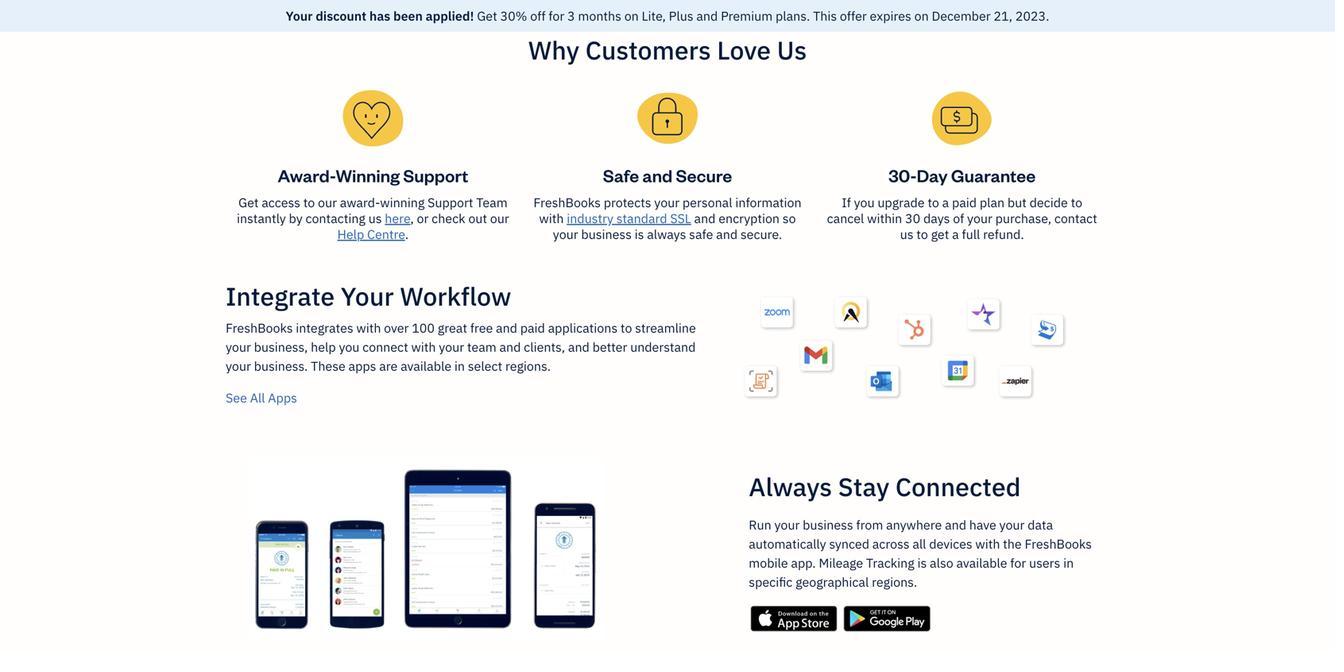 Task type: vqa. For each thing, say whether or not it's contained in the screenshot.
available
yes



Task type: locate. For each thing, give the bounding box(es) containing it.
1 horizontal spatial on
[[915, 8, 929, 24]]

on right expires
[[915, 8, 929, 24]]

0 horizontal spatial you
[[339, 339, 360, 356]]

freshbooks protects your personal information with
[[534, 194, 802, 227]]

1 vertical spatial available
[[957, 555, 1008, 572]]

support up winning
[[403, 164, 468, 187]]

or
[[417, 210, 429, 227]]

geographical
[[796, 574, 869, 591]]

encryption
[[719, 210, 780, 227]]

main element
[[0, 0, 175, 652]]

award-
[[340, 194, 380, 211]]

get inside get access to our award-winning support team instantly by contacting us
[[238, 194, 259, 211]]

your left the business,
[[226, 339, 251, 356]]

you inside 30-day guarantee if you upgrade to a paid plan but decide to cancel within 30 days of your purchase, contact us to get a full refund.
[[854, 194, 875, 211]]

protects
[[604, 194, 651, 211]]

0 vertical spatial available
[[401, 358, 452, 375]]

1 horizontal spatial freshbooks
[[534, 194, 601, 211]]

here
[[385, 210, 411, 227]]

and right 'ssl'
[[694, 210, 716, 227]]

users
[[1029, 555, 1061, 572]]

app.
[[791, 555, 816, 572]]

freshbooks inside integrate your workflow freshbooks integrates with over 100 great free and paid applications to streamline your business, help you connect with your team and clients, and better understand your business. these apps are available in select regions.
[[226, 320, 293, 337]]

1 horizontal spatial for
[[1011, 555, 1026, 572]]

you inside integrate your workflow freshbooks integrates with over 100 great free and paid applications to streamline your business, help you connect with your team and clients, and better understand your business. these apps are available in select regions.
[[339, 339, 360, 356]]

30%
[[500, 8, 527, 24]]

profit
[[374, 322, 418, 345]]

get left access
[[238, 194, 259, 211]]

1 vertical spatial is
[[918, 555, 927, 572]]

us down upgrade
[[900, 226, 914, 243]]

and right the "safe" on the top of page
[[716, 226, 738, 243]]

team
[[467, 339, 497, 356]]

streamline
[[635, 320, 696, 337]]

safe
[[689, 226, 713, 243]]

a right get
[[952, 226, 959, 243]]

december
[[932, 8, 991, 24]]

full
[[962, 226, 980, 243]]

our left award-
[[318, 194, 337, 211]]

business.
[[254, 358, 308, 375]]

1 horizontal spatial paid
[[952, 194, 977, 211]]

business,
[[254, 339, 308, 356]]

paid up clients,
[[520, 320, 545, 337]]

clients,
[[524, 339, 565, 356]]

us left 'here' link
[[369, 210, 382, 227]]

is down all
[[918, 555, 927, 572]]

1 horizontal spatial you
[[854, 194, 875, 211]]

1 horizontal spatial business
[[803, 517, 853, 534]]

0 horizontal spatial is
[[635, 226, 644, 243]]

1 vertical spatial your
[[341, 280, 394, 313]]

1 vertical spatial regions.
[[872, 574, 917, 591]]

your inside integrate your workflow freshbooks integrates with over 100 great free and paid applications to streamline your business, help you connect with your team and clients, and better understand your business. these apps are available in select regions.
[[341, 280, 394, 313]]

for left '3'
[[549, 8, 565, 24]]

1 horizontal spatial available
[[957, 555, 1008, 572]]

why
[[528, 33, 580, 67]]

to inside get access to our award-winning support team instantly by contacting us
[[303, 194, 315, 211]]

1 vertical spatial paid
[[520, 320, 545, 337]]

is left always at top
[[635, 226, 644, 243]]

is inside run your business from anywhere and have your data automatically synced across all devices with the freshbooks mobile app. mileage tracking is also available for users in specific geographical regions.
[[918, 555, 927, 572]]

0 vertical spatial is
[[635, 226, 644, 243]]

support
[[403, 164, 468, 187], [428, 194, 473, 211]]

your up automatically
[[775, 517, 800, 534]]

0 horizontal spatial a
[[942, 194, 949, 211]]

to left get
[[917, 226, 928, 243]]

freshbooks up the business,
[[226, 320, 293, 337]]

with left industry
[[539, 210, 564, 227]]

0 horizontal spatial for
[[549, 8, 565, 24]]

customers
[[586, 33, 711, 67]]

of
[[953, 210, 964, 227]]

industry standard ssl link
[[567, 210, 691, 227]]

and up devices
[[945, 517, 967, 534]]

,
[[411, 210, 414, 227]]

0 vertical spatial a
[[942, 194, 949, 211]]

get
[[477, 8, 497, 24], [238, 194, 259, 211]]

1 vertical spatial you
[[339, 339, 360, 356]]

business down protects
[[581, 226, 632, 243]]

2 on from the left
[[915, 8, 929, 24]]

0 vertical spatial get
[[477, 8, 497, 24]]

integrates
[[296, 320, 353, 337]]

0 horizontal spatial our
[[318, 194, 337, 211]]

1 horizontal spatial in
[[1064, 555, 1074, 572]]

run your business from anywhere and have your data automatically synced across all devices with the freshbooks mobile app. mileage tracking is also available for users in specific geographical regions.
[[749, 517, 1092, 591]]

team
[[476, 194, 508, 211]]

0 horizontal spatial us
[[369, 210, 382, 227]]

1 horizontal spatial your
[[341, 280, 394, 313]]

all
[[913, 536, 926, 553]]

2 horizontal spatial freshbooks
[[1025, 536, 1092, 553]]

our right out
[[490, 210, 509, 227]]

help
[[337, 226, 364, 243]]

your discount has been applied! get 30% off for 3 months on lite, plus and premium plans. this offer expires on december 21, 2023.
[[286, 8, 1050, 24]]

business
[[581, 226, 632, 243], [803, 517, 853, 534]]

us
[[369, 210, 382, 227], [900, 226, 914, 243]]

1 vertical spatial freshbooks
[[226, 320, 293, 337]]

have
[[970, 517, 997, 534]]

0 horizontal spatial business
[[581, 226, 632, 243]]

from
[[856, 517, 883, 534]]

award-
[[278, 164, 336, 187]]

on left lite,
[[625, 8, 639, 24]]

regions. down clients,
[[505, 358, 551, 375]]

0 vertical spatial freshbooks
[[534, 194, 601, 211]]

contacting
[[306, 210, 366, 227]]

expires
[[870, 8, 912, 24]]

by
[[289, 210, 303, 227]]

data
[[1028, 517, 1053, 534]]

in left the select
[[455, 358, 465, 375]]

1 horizontal spatial a
[[952, 226, 959, 243]]

been
[[393, 8, 423, 24]]

upgrade
[[878, 194, 925, 211]]

us inside get access to our award-winning support team instantly by contacting us
[[369, 210, 382, 227]]

our inside get access to our award-winning support team instantly by contacting us
[[318, 194, 337, 211]]

see all apps link
[[226, 390, 297, 407]]

with down have
[[976, 536, 1000, 553]]

1 vertical spatial support
[[428, 194, 473, 211]]

automatically
[[749, 536, 826, 553]]

0 horizontal spatial in
[[455, 358, 465, 375]]

apps
[[349, 358, 376, 375]]

business up synced
[[803, 517, 853, 534]]

0 vertical spatial regions.
[[505, 358, 551, 375]]

0 horizontal spatial your
[[286, 8, 313, 24]]

with
[[539, 210, 564, 227], [356, 320, 381, 337], [411, 339, 436, 356], [976, 536, 1000, 553]]

tracking
[[866, 555, 915, 572]]

for down the
[[1011, 555, 1026, 572]]

your inside and encryption so your business is always safe and secure.
[[553, 226, 578, 243]]

mileage
[[819, 555, 863, 572]]

discount
[[316, 8, 367, 24]]

0 vertical spatial for
[[549, 8, 565, 24]]

1 vertical spatial business
[[803, 517, 853, 534]]

select
[[468, 358, 502, 375]]

and right safe
[[643, 164, 673, 187]]

connect
[[363, 339, 408, 356]]

0 vertical spatial support
[[403, 164, 468, 187]]

you right if
[[854, 194, 875, 211]]

in right users
[[1064, 555, 1074, 572]]

total
[[331, 322, 371, 345]]

1 vertical spatial get
[[238, 194, 259, 211]]

0 horizontal spatial regions.
[[505, 358, 551, 375]]

1 horizontal spatial is
[[918, 555, 927, 572]]

0 horizontal spatial paid
[[520, 320, 545, 337]]

in
[[455, 358, 465, 375], [1064, 555, 1074, 572]]

great
[[438, 320, 467, 337]]

here link
[[385, 210, 411, 227]]

google play image
[[842, 605, 932, 634]]

on
[[625, 8, 639, 24], [915, 8, 929, 24]]

1 vertical spatial in
[[1064, 555, 1074, 572]]

in inside run your business from anywhere and have your data automatically synced across all devices with the freshbooks mobile app. mileage tracking is also available for users in specific geographical regions.
[[1064, 555, 1074, 572]]

1 vertical spatial a
[[952, 226, 959, 243]]

2023.
[[1016, 8, 1050, 24]]

freshbooks left protects
[[534, 194, 601, 211]]

your left standard
[[553, 226, 578, 243]]

with up "connect"
[[356, 320, 381, 337]]

freshbooks inside run your business from anywhere and have your data automatically synced across all devices with the freshbooks mobile app. mileage tracking is also available for users in specific geographical regions.
[[1025, 536, 1092, 553]]

your
[[286, 8, 313, 24], [341, 280, 394, 313]]

your up total profit
[[341, 280, 394, 313]]

you up apps at the bottom of page
[[339, 339, 360, 356]]

for inside run your business from anywhere and have your data automatically synced across all devices with the freshbooks mobile app. mileage tracking is also available for users in specific geographical regions.
[[1011, 555, 1026, 572]]

get left 30% in the top of the page
[[477, 8, 497, 24]]

safe and secure
[[603, 164, 732, 187]]

here , or check out our help centre .
[[337, 210, 509, 243]]

0 vertical spatial in
[[455, 358, 465, 375]]

your down safe and secure
[[654, 194, 680, 211]]

regions. down tracking
[[872, 574, 917, 591]]

to up better at the left of page
[[621, 320, 632, 337]]

1 horizontal spatial regions.
[[872, 574, 917, 591]]

1 vertical spatial for
[[1011, 555, 1026, 572]]

contact
[[1055, 210, 1098, 227]]

available right are
[[401, 358, 452, 375]]

1 horizontal spatial our
[[490, 210, 509, 227]]

0 vertical spatial your
[[286, 8, 313, 24]]

are
[[379, 358, 398, 375]]

purchase,
[[996, 210, 1052, 227]]

a
[[942, 194, 949, 211], [952, 226, 959, 243]]

your inside 30-day guarantee if you upgrade to a paid plan but decide to cancel within 30 days of your purchase, contact us to get a full refund.
[[967, 210, 993, 227]]

1 horizontal spatial us
[[900, 226, 914, 243]]

and inside run your business from anywhere and have your data automatically synced across all devices with the freshbooks mobile app. mileage tracking is also available for users in specific geographical regions.
[[945, 517, 967, 534]]

freshbooks inside freshbooks protects your personal information with
[[534, 194, 601, 211]]

0 vertical spatial business
[[581, 226, 632, 243]]

also
[[930, 555, 954, 572]]

to right the by
[[303, 194, 315, 211]]

your left discount
[[286, 8, 313, 24]]

0 vertical spatial you
[[854, 194, 875, 211]]

2 vertical spatial freshbooks
[[1025, 536, 1092, 553]]

paid left the plan
[[952, 194, 977, 211]]

available down the
[[957, 555, 1008, 572]]

a left the of
[[942, 194, 949, 211]]

your down great at left
[[439, 339, 464, 356]]

support right ,
[[428, 194, 473, 211]]

freshbooks up users
[[1025, 536, 1092, 553]]

0 horizontal spatial get
[[238, 194, 259, 211]]

0 horizontal spatial on
[[625, 8, 639, 24]]

standard
[[617, 210, 667, 227]]

has
[[370, 8, 391, 24]]

information
[[736, 194, 802, 211]]

0 vertical spatial paid
[[952, 194, 977, 211]]

is inside and encryption so your business is always safe and secure.
[[635, 226, 644, 243]]

your right the of
[[967, 210, 993, 227]]

always
[[647, 226, 686, 243]]

100
[[412, 320, 435, 337]]

0 horizontal spatial available
[[401, 358, 452, 375]]

your inside freshbooks protects your personal information with
[[654, 194, 680, 211]]

industry
[[567, 210, 614, 227]]

0 horizontal spatial freshbooks
[[226, 320, 293, 337]]

your up the
[[1000, 517, 1025, 534]]

devices
[[929, 536, 973, 553]]

days
[[924, 210, 950, 227]]

us inside 30-day guarantee if you upgrade to a paid plan but decide to cancel within 30 days of your purchase, contact us to get a full refund.
[[900, 226, 914, 243]]



Task type: describe. For each thing, give the bounding box(es) containing it.
safe
[[603, 164, 639, 187]]

plans.
[[776, 8, 810, 24]]

3
[[568, 8, 575, 24]]

workflow
[[400, 280, 511, 313]]

winning
[[336, 164, 400, 187]]

and right free at the left of page
[[496, 320, 517, 337]]

to right 30
[[928, 194, 939, 211]]

specific
[[749, 574, 793, 591]]

support inside get access to our award-winning support team instantly by contacting us
[[428, 194, 473, 211]]

decide
[[1030, 194, 1068, 211]]

total profit
[[331, 322, 418, 345]]

integrate your workflow freshbooks integrates with over 100 great free and paid applications to streamline your business, help you connect with your team and clients, and better understand your business. these apps are available in select regions.
[[226, 280, 696, 375]]

out
[[468, 210, 487, 227]]

love
[[717, 33, 771, 67]]

business inside run your business from anywhere and have your data automatically synced across all devices with the freshbooks mobile app. mileage tracking is also available for users in specific geographical regions.
[[803, 517, 853, 534]]

paid inside integrate your workflow freshbooks integrates with over 100 great free and paid applications to streamline your business, help you connect with your team and clients, and better understand your business. these apps are available in select regions.
[[520, 320, 545, 337]]

business inside and encryption so your business is always safe and secure.
[[581, 226, 632, 243]]

and right plus
[[697, 8, 718, 24]]

in inside integrate your workflow freshbooks integrates with over 100 great free and paid applications to streamline your business, help you connect with your team and clients, and better understand your business. these apps are available in select regions.
[[455, 358, 465, 375]]

months
[[578, 8, 622, 24]]

regions. inside run your business from anywhere and have your data automatically synced across all devices with the freshbooks mobile app. mileage tracking is also available for users in specific geographical regions.
[[872, 574, 917, 591]]

apple app store image
[[749, 605, 839, 634]]

lite,
[[642, 8, 666, 24]]

with inside freshbooks protects your personal information with
[[539, 210, 564, 227]]

integrate
[[226, 280, 335, 313]]

get access to our award-winning support team instantly by contacting us
[[237, 194, 508, 227]]

check
[[432, 210, 465, 227]]

ssl
[[670, 210, 691, 227]]

see all apps button
[[226, 389, 297, 421]]

help centre link
[[337, 226, 405, 243]]

always
[[749, 471, 832, 504]]

run
[[749, 517, 772, 534]]

guarantee
[[951, 164, 1036, 187]]

to right decide
[[1071, 194, 1083, 211]]

understand
[[630, 339, 696, 356]]

1 on from the left
[[625, 8, 639, 24]]

apps
[[268, 390, 297, 407]]

this
[[813, 8, 837, 24]]

with inside run your business from anywhere and have your data automatically synced across all devices with the freshbooks mobile app. mileage tracking is also available for users in specific geographical regions.
[[976, 536, 1000, 553]]

secure
[[676, 164, 732, 187]]

across
[[873, 536, 910, 553]]

premium
[[721, 8, 773, 24]]

and down applications
[[568, 339, 590, 356]]

to inside integrate your workflow freshbooks integrates with over 100 great free and paid applications to streamline your business, help you connect with your team and clients, and better understand your business. these apps are available in select regions.
[[621, 320, 632, 337]]

and encryption so your business is always safe and secure.
[[553, 210, 796, 243]]

synced
[[829, 536, 870, 553]]

day
[[917, 164, 948, 187]]

mobile
[[749, 555, 788, 572]]

revenue
[[432, 125, 501, 148]]

1 horizontal spatial get
[[477, 8, 497, 24]]

but
[[1008, 194, 1027, 211]]

plan
[[980, 194, 1005, 211]]

available inside integrate your workflow freshbooks integrates with over 100 great free and paid applications to streamline your business, help you connect with your team and clients, and better understand your business. these apps are available in select regions.
[[401, 358, 452, 375]]

see all apps
[[226, 390, 297, 407]]

all
[[250, 390, 265, 407]]

winning
[[380, 194, 425, 211]]

off
[[530, 8, 546, 24]]

30-
[[889, 164, 917, 187]]

regions. inside integrate your workflow freshbooks integrates with over 100 great free and paid applications to streamline your business, help you connect with your team and clients, and better understand your business. these apps are available in select regions.
[[505, 358, 551, 375]]

21,
[[994, 8, 1013, 24]]

plus
[[669, 8, 694, 24]]

over
[[384, 320, 409, 337]]

our inside the here , or check out our help centre .
[[490, 210, 509, 227]]

get
[[931, 226, 949, 243]]

us
[[777, 33, 807, 67]]

personal
[[683, 194, 733, 211]]

cancel
[[827, 210, 864, 227]]

stay
[[838, 471, 890, 504]]

owner
[[13, 31, 44, 45]]

offer
[[840, 8, 867, 24]]

and right team at bottom
[[500, 339, 521, 356]]

refund.
[[983, 226, 1024, 243]]

available inside run your business from anywhere and have your data automatically synced across all devices with the freshbooks mobile app. mileage tracking is also available for users in specific geographical regions.
[[957, 555, 1008, 572]]

within
[[867, 210, 902, 227]]

award-winning support
[[278, 164, 468, 187]]

these
[[311, 358, 346, 375]]

paid inside 30-day guarantee if you upgrade to a paid plan but decide to cancel within 30 days of your purchase, contact us to get a full refund.
[[952, 194, 977, 211]]

secure.
[[741, 226, 782, 243]]

why customers love us
[[528, 33, 807, 67]]

outstanding revenue
[[331, 125, 501, 148]]

with down 100
[[411, 339, 436, 356]]

so
[[783, 210, 796, 227]]

your up the see
[[226, 358, 251, 375]]

the
[[1003, 536, 1022, 553]]

anywhere
[[886, 517, 942, 534]]

access
[[262, 194, 300, 211]]

see
[[226, 390, 247, 407]]



